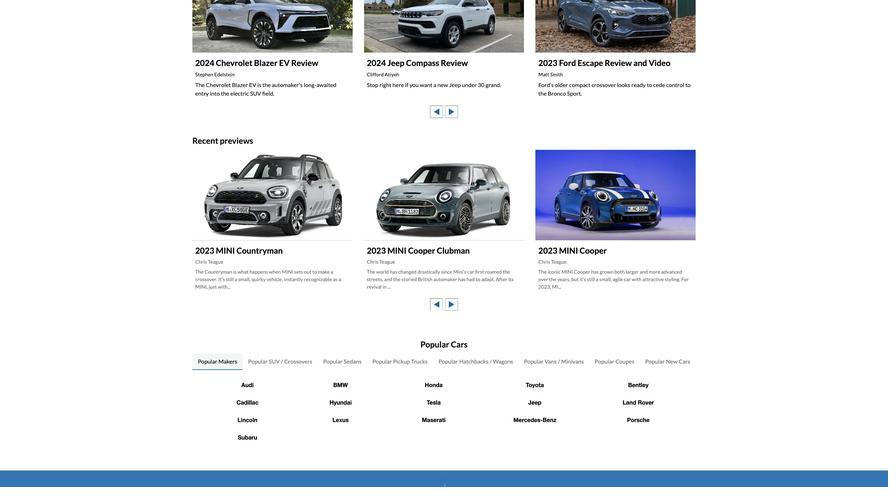 Task type: locate. For each thing, give the bounding box(es) containing it.
to right out
[[313, 269, 317, 275]]

the inside ford's older compact crossover looks ready to cede control to the bronco sport.
[[539, 90, 547, 97]]

0 horizontal spatial has
[[390, 269, 397, 275]]

the down ford's
[[539, 90, 547, 97]]

1 vertical spatial suv
[[269, 358, 280, 365]]

and up ...
[[384, 277, 392, 283]]

the up the entry
[[195, 81, 205, 88]]

has down the mini's
[[458, 277, 466, 283]]

the
[[262, 81, 271, 88], [221, 90, 229, 97], [539, 90, 547, 97], [503, 269, 510, 275], [393, 277, 401, 283], [549, 277, 557, 283]]

chris teague link up iconic
[[539, 259, 567, 265]]

changed
[[398, 269, 417, 275]]

0 horizontal spatial chris teague link
[[195, 259, 223, 265]]

popular suv / crossovers
[[248, 358, 312, 365]]

2023 for 2023 mini cooper clubman
[[367, 246, 386, 256]]

bentley link
[[628, 382, 649, 388]]

the inside the iconic mini cooper has grown both larger and more advanced over the years, but it's still a small, agile car with attractive styling. for 2023, mi...
[[539, 269, 547, 275]]

popular
[[421, 339, 449, 349], [198, 358, 217, 365], [248, 358, 268, 365], [323, 358, 343, 365], [373, 358, 392, 365], [439, 358, 458, 365], [524, 358, 544, 365], [595, 358, 615, 365], [645, 358, 665, 365]]

blazer inside the chevrolet blazer ev is the automaker's long-awaited entry into the electric suv field.
[[232, 81, 248, 88]]

and inside the 2023 ford escape review and video matt smith
[[634, 58, 647, 68]]

popular left the pickup
[[373, 358, 392, 365]]

ford
[[559, 58, 576, 68]]

2024 chevrolet blazer ev review stephen edelstein
[[195, 58, 318, 77]]

2 review from the left
[[441, 58, 468, 68]]

2 2024 from the left
[[367, 58, 386, 68]]

0 horizontal spatial chris
[[195, 259, 207, 265]]

1 vertical spatial is
[[233, 269, 237, 275]]

chevrolet inside the chevrolet blazer ev is the automaker's long-awaited entry into the electric suv field.
[[206, 81, 231, 88]]

2023 up matt
[[539, 58, 558, 68]]

cars right new
[[679, 358, 690, 365]]

suv left crossovers
[[269, 358, 280, 365]]

2024 up clifford
[[367, 58, 386, 68]]

crossover
[[592, 81, 616, 88]]

2023 mini countryman chris teague
[[195, 246, 283, 265]]

cars
[[451, 339, 468, 349], [679, 358, 690, 365]]

/ for minivans
[[558, 358, 560, 365]]

1 horizontal spatial car
[[624, 277, 631, 283]]

teague up world
[[380, 259, 395, 265]]

0 horizontal spatial 2024
[[195, 58, 214, 68]]

2024 inside "2024 chevrolet blazer ev review stephen edelstein"
[[195, 58, 214, 68]]

mini for 2023 mini cooper clubman
[[388, 246, 407, 256]]

1 horizontal spatial /
[[490, 358, 492, 365]]

for
[[682, 277, 689, 283]]

here
[[393, 81, 404, 88]]

compass
[[406, 58, 439, 68]]

1 vertical spatial chevrolet
[[206, 81, 231, 88]]

ev inside the chevrolet blazer ev is the automaker's long-awaited entry into the electric suv field.
[[249, 81, 256, 88]]

1 vertical spatial cars
[[679, 358, 690, 365]]

0 horizontal spatial still
[[226, 277, 234, 283]]

/ right vans
[[558, 358, 560, 365]]

chris for 2023 mini countryman
[[195, 259, 207, 265]]

cooper
[[408, 246, 435, 256], [580, 246, 607, 256], [574, 269, 590, 275]]

a right make in the bottom of the page
[[331, 269, 333, 275]]

to inside the countryman is what happens when mini sets out to make a crossover. it's still a small, quirky vehicle, instantly recognizable as a mini, just with...
[[313, 269, 317, 275]]

0 horizontal spatial blazer
[[232, 81, 248, 88]]

0 horizontal spatial review
[[291, 58, 318, 68]]

0 horizontal spatial countryman
[[205, 269, 232, 275]]

jeep
[[388, 58, 405, 68], [449, 81, 461, 88], [528, 399, 542, 406]]

2 still from the left
[[587, 277, 595, 283]]

3 teague from the left
[[551, 259, 567, 265]]

ev down "2024 chevrolet blazer ev review stephen edelstein"
[[249, 81, 256, 88]]

still right it's
[[587, 277, 595, 283]]

1 vertical spatial blazer
[[232, 81, 248, 88]]

1 horizontal spatial suv
[[269, 358, 280, 365]]

0 vertical spatial blazer
[[254, 58, 278, 68]]

popular for popular hatchbacks / wagons
[[439, 358, 458, 365]]

and up with
[[640, 269, 648, 275]]

cooper up grown
[[580, 246, 607, 256]]

popular coupes
[[595, 358, 635, 365]]

review up the long-
[[291, 58, 318, 68]]

still right the it's
[[226, 277, 234, 283]]

has left grown
[[591, 269, 599, 275]]

streets,
[[367, 277, 383, 283]]

0 horizontal spatial small,
[[238, 277, 251, 283]]

1 review from the left
[[291, 58, 318, 68]]

mercedes-
[[514, 417, 543, 423]]

0 vertical spatial cars
[[451, 339, 468, 349]]

1 horizontal spatial countryman
[[237, 246, 283, 256]]

2 horizontal spatial review
[[605, 58, 632, 68]]

2024
[[195, 58, 214, 68], [367, 58, 386, 68]]

crossover.
[[195, 277, 217, 283]]

to
[[647, 81, 652, 88], [686, 81, 691, 88], [313, 269, 317, 275], [476, 277, 480, 283]]

the up streets,
[[367, 269, 375, 275]]

review
[[291, 58, 318, 68], [441, 58, 468, 68], [605, 58, 632, 68]]

toyota link
[[526, 382, 544, 388]]

2 vertical spatial and
[[384, 277, 392, 283]]

mini up instantly
[[282, 269, 293, 275]]

0 vertical spatial car
[[468, 269, 474, 275]]

2023 ford escape review and video link
[[539, 58, 671, 68]]

compact
[[569, 81, 591, 88]]

but
[[571, 277, 579, 283]]

1 vertical spatial jeep
[[449, 81, 461, 88]]

0 horizontal spatial car
[[468, 269, 474, 275]]

1 chris teague link from the left
[[195, 259, 223, 265]]

mini inside 2023 mini cooper clubman chris teague
[[388, 246, 407, 256]]

0 vertical spatial chevrolet
[[216, 58, 253, 68]]

recent previews
[[192, 136, 253, 146]]

2023 mini cooper clubman image
[[364, 150, 524, 240]]

2 chris from the left
[[367, 259, 379, 265]]

a inside the iconic mini cooper has grown both larger and more advanced over the years, but it's still a small, agile car with attractive styling. for 2023, mi...
[[596, 277, 599, 283]]

2023 up iconic
[[539, 246, 558, 256]]

1 teague from the left
[[208, 259, 223, 265]]

car inside the world has changed drastically since mini's car first roamed the streets, and the storied british automaker has had to adapt. after its revival in ...
[[468, 269, 474, 275]]

smith
[[550, 71, 563, 77]]

2024 up stephen
[[195, 58, 214, 68]]

1 vertical spatial car
[[624, 277, 631, 283]]

1 horizontal spatial blazer
[[254, 58, 278, 68]]

the for 2023 mini countryman
[[195, 269, 204, 275]]

mini up iconic
[[559, 246, 578, 256]]

chris teague link up crossover.
[[195, 259, 223, 265]]

1 chris from the left
[[195, 259, 207, 265]]

stop right here if you want a new jeep under 30 grand.
[[367, 81, 501, 88]]

automaker's
[[272, 81, 303, 88]]

is inside the chevrolet blazer ev is the automaker's long-awaited entry into the electric suv field.
[[257, 81, 261, 88]]

what
[[238, 269, 249, 275]]

the up crossover.
[[195, 269, 204, 275]]

since
[[441, 269, 452, 275]]

review inside "2024 chevrolet blazer ev review stephen edelstein"
[[291, 58, 318, 68]]

chevrolet inside "2024 chevrolet blazer ev review stephen edelstein"
[[216, 58, 253, 68]]

agile
[[613, 277, 623, 283]]

1 vertical spatial ev
[[249, 81, 256, 88]]

and left the video
[[634, 58, 647, 68]]

review up new
[[441, 58, 468, 68]]

popular up trucks in the bottom left of the page
[[421, 339, 449, 349]]

the up the its
[[503, 269, 510, 275]]

3 chris from the left
[[539, 259, 550, 265]]

chevrolet for 2024
[[216, 58, 253, 68]]

the down iconic
[[549, 277, 557, 283]]

1 horizontal spatial still
[[587, 277, 595, 283]]

happens
[[250, 269, 268, 275]]

has
[[390, 269, 397, 275], [591, 269, 599, 275], [458, 277, 466, 283]]

0 horizontal spatial /
[[281, 358, 283, 365]]

1 small, from the left
[[238, 277, 251, 283]]

2 small, from the left
[[600, 277, 612, 283]]

1 horizontal spatial is
[[257, 81, 261, 88]]

with...
[[218, 284, 231, 290]]

popular pickup trucks
[[373, 358, 428, 365]]

2 horizontal spatial jeep
[[528, 399, 542, 406]]

field.
[[262, 90, 274, 97]]

ford's
[[539, 81, 554, 88]]

2 chris teague link from the left
[[367, 259, 395, 265]]

2 horizontal spatial chris teague link
[[539, 259, 567, 265]]

lincoln
[[238, 417, 258, 423]]

blazer inside "2024 chevrolet blazer ev review stephen edelstein"
[[254, 58, 278, 68]]

jeep up mercedes-benz
[[528, 399, 542, 406]]

roamed
[[485, 269, 502, 275]]

teague for 2023 mini cooper
[[551, 259, 567, 265]]

video
[[649, 58, 671, 68]]

popular for popular suv / crossovers
[[248, 358, 268, 365]]

1 2024 from the left
[[195, 58, 214, 68]]

the inside the countryman is what happens when mini sets out to make a crossover. it's still a small, quirky vehicle, instantly recognizable as a mini, just with...
[[195, 269, 204, 275]]

small, down what
[[238, 277, 251, 283]]

popular new cars
[[645, 358, 690, 365]]

2 horizontal spatial has
[[591, 269, 599, 275]]

suv left field.
[[250, 90, 261, 97]]

chris up iconic
[[539, 259, 550, 265]]

toyota
[[526, 382, 544, 388]]

the for 2023 mini cooper clubman
[[367, 269, 375, 275]]

/ left 'wagons'
[[490, 358, 492, 365]]

2024 chevrolet blazer ev review image
[[192, 0, 353, 53]]

is down "2024 chevrolet blazer ev review stephen edelstein"
[[257, 81, 261, 88]]

car inside the iconic mini cooper has grown both larger and more advanced over the years, but it's still a small, agile car with attractive styling. for 2023, mi...
[[624, 277, 631, 283]]

countryman up happens
[[237, 246, 283, 256]]

stephen
[[195, 71, 213, 77]]

0 horizontal spatial teague
[[208, 259, 223, 265]]

mini inside 2023 mini cooper chris teague
[[559, 246, 578, 256]]

teague up iconic
[[551, 259, 567, 265]]

iconic
[[548, 269, 561, 275]]

mini inside the countryman is what happens when mini sets out to make a crossover. it's still a small, quirky vehicle, instantly recognizable as a mini, just with...
[[282, 269, 293, 275]]

3 review from the left
[[605, 58, 632, 68]]

chris teague link for 2023 mini cooper
[[539, 259, 567, 265]]

suv inside the chevrolet blazer ev is the automaker's long-awaited entry into the electric suv field.
[[250, 90, 261, 97]]

3 / from the left
[[558, 358, 560, 365]]

car up had
[[468, 269, 474, 275]]

2023 mini cooper clubman link
[[367, 246, 470, 256]]

/ left crossovers
[[281, 358, 283, 365]]

1 horizontal spatial small,
[[600, 277, 612, 283]]

1 vertical spatial and
[[640, 269, 648, 275]]

mini up the it's
[[216, 246, 235, 256]]

chris inside 2023 mini cooper chris teague
[[539, 259, 550, 265]]

edelstein
[[214, 71, 235, 77]]

0 vertical spatial suv
[[250, 90, 261, 97]]

1 vertical spatial countryman
[[205, 269, 232, 275]]

electric
[[230, 90, 249, 97]]

if
[[405, 81, 409, 88]]

popular left sedans
[[323, 358, 343, 365]]

2024 for 2024 jeep compass review
[[367, 58, 386, 68]]

0 vertical spatial is
[[257, 81, 261, 88]]

blazer for review
[[254, 58, 278, 68]]

jeep up the atiyeh
[[388, 58, 405, 68]]

2 teague from the left
[[380, 259, 395, 265]]

teague inside 2023 mini cooper chris teague
[[551, 259, 567, 265]]

/
[[281, 358, 283, 365], [490, 358, 492, 365], [558, 358, 560, 365]]

the up over
[[539, 269, 547, 275]]

ev up automaker's
[[279, 58, 290, 68]]

teague inside 2023 mini countryman chris teague
[[208, 259, 223, 265]]

stop
[[367, 81, 378, 88]]

porsche
[[627, 417, 650, 423]]

mini up years,
[[562, 269, 573, 275]]

to left cede
[[647, 81, 652, 88]]

review up looks
[[605, 58, 632, 68]]

2023 inside the 2023 ford escape review and video matt smith
[[539, 58, 558, 68]]

popular for popular new cars
[[645, 358, 665, 365]]

a right it's
[[596, 277, 599, 283]]

popular left the 'coupes'
[[595, 358, 615, 365]]

2023,
[[539, 284, 551, 290]]

chris teague link for 2023 mini countryman
[[195, 259, 223, 265]]

cooper inside 2023 mini cooper clubman chris teague
[[408, 246, 435, 256]]

suv
[[250, 90, 261, 97], [269, 358, 280, 365]]

chris inside 2023 mini cooper clubman chris teague
[[367, 259, 379, 265]]

has right world
[[390, 269, 397, 275]]

popular left vans
[[524, 358, 544, 365]]

a left new
[[434, 81, 437, 88]]

is left what
[[233, 269, 237, 275]]

1 horizontal spatial 2024
[[367, 58, 386, 68]]

the for 2023 mini cooper
[[539, 269, 547, 275]]

1 horizontal spatial chris teague link
[[367, 259, 395, 265]]

blazer up the "electric"
[[232, 81, 248, 88]]

the inside the world has changed drastically since mini's car first roamed the streets, and the storied british automaker has had to adapt. after its revival in ...
[[367, 269, 375, 275]]

teague up the it's
[[208, 259, 223, 265]]

popular left makers
[[198, 358, 217, 365]]

to right had
[[476, 277, 480, 283]]

teague
[[208, 259, 223, 265], [380, 259, 395, 265], [551, 259, 567, 265]]

cooper up drastically
[[408, 246, 435, 256]]

3 chris teague link from the left
[[539, 259, 567, 265]]

2 / from the left
[[490, 358, 492, 365]]

1 horizontal spatial chris
[[367, 259, 379, 265]]

maserati
[[422, 417, 446, 423]]

mini
[[216, 246, 235, 256], [388, 246, 407, 256], [559, 246, 578, 256], [282, 269, 293, 275], [562, 269, 573, 275]]

years,
[[558, 277, 570, 283]]

car
[[468, 269, 474, 275], [624, 277, 631, 283]]

ev for is
[[249, 81, 256, 88]]

1 horizontal spatial has
[[458, 277, 466, 283]]

0 horizontal spatial suv
[[250, 90, 261, 97]]

small, inside the countryman is what happens when mini sets out to make a crossover. it's still a small, quirky vehicle, instantly recognizable as a mini, just with...
[[238, 277, 251, 283]]

popular left new
[[645, 358, 665, 365]]

0 vertical spatial and
[[634, 58, 647, 68]]

2023 inside 2023 mini countryman chris teague
[[195, 246, 214, 256]]

2 horizontal spatial teague
[[551, 259, 567, 265]]

small, down grown
[[600, 277, 612, 283]]

chris up world
[[367, 259, 379, 265]]

chris up crossover.
[[195, 259, 207, 265]]

review inside the 2023 ford escape review and video matt smith
[[605, 58, 632, 68]]

lexus link
[[333, 417, 349, 423]]

chris inside 2023 mini countryman chris teague
[[195, 259, 207, 265]]

chris teague link up world
[[367, 259, 395, 265]]

0 horizontal spatial ev
[[249, 81, 256, 88]]

the
[[195, 81, 205, 88], [195, 269, 204, 275], [367, 269, 375, 275], [539, 269, 547, 275]]

still inside the iconic mini cooper has grown both larger and more advanced over the years, but it's still a small, agile car with attractive styling. for 2023, mi...
[[587, 277, 595, 283]]

2023 up world
[[367, 246, 386, 256]]

long-
[[304, 81, 317, 88]]

2024 inside 2024 jeep compass review clifford atiyeh
[[367, 58, 386, 68]]

0 horizontal spatial cars
[[451, 339, 468, 349]]

2 horizontal spatial chris
[[539, 259, 550, 265]]

maserati link
[[422, 417, 446, 423]]

2 horizontal spatial /
[[558, 358, 560, 365]]

0 vertical spatial countryman
[[237, 246, 283, 256]]

cooper inside 2023 mini cooper chris teague
[[580, 246, 607, 256]]

2023 inside 2023 mini cooper clubman chris teague
[[367, 246, 386, 256]]

popular for popular sedans
[[323, 358, 343, 365]]

sport.
[[567, 90, 582, 97]]

1 / from the left
[[281, 358, 283, 365]]

teague for 2023 mini countryman
[[208, 259, 223, 265]]

2024 jeep compass review link
[[367, 58, 468, 68]]

lincoln link
[[238, 417, 258, 423]]

recent
[[192, 136, 218, 146]]

1 still from the left
[[226, 277, 234, 283]]

and
[[634, 58, 647, 68], [640, 269, 648, 275], [384, 277, 392, 283]]

mini up the changed
[[388, 246, 407, 256]]

cars up hatchbacks
[[451, 339, 468, 349]]

0 horizontal spatial jeep
[[388, 58, 405, 68]]

blazer
[[254, 58, 278, 68], [232, 81, 248, 88]]

quirky
[[252, 277, 266, 283]]

popular for popular pickup trucks
[[373, 358, 392, 365]]

0 horizontal spatial is
[[233, 269, 237, 275]]

0 vertical spatial jeep
[[388, 58, 405, 68]]

2 vertical spatial jeep
[[528, 399, 542, 406]]

car down larger
[[624, 277, 631, 283]]

popular hatchbacks / wagons
[[439, 358, 513, 365]]

1 horizontal spatial review
[[441, 58, 468, 68]]

popular down popular cars
[[439, 358, 458, 365]]

countryman up the it's
[[205, 269, 232, 275]]

cooper up it's
[[574, 269, 590, 275]]

jeep inside 2024 jeep compass review clifford atiyeh
[[388, 58, 405, 68]]

honda link
[[425, 382, 443, 388]]

chevrolet up edelstein
[[216, 58, 253, 68]]

ford's older compact crossover looks ready to cede control to the bronco sport.
[[539, 81, 691, 97]]

jeep link
[[528, 399, 542, 406]]

0 vertical spatial ev
[[279, 58, 290, 68]]

1 horizontal spatial teague
[[380, 259, 395, 265]]

mini,
[[195, 284, 208, 290]]

the inside the chevrolet blazer ev is the automaker's long-awaited entry into the electric suv field.
[[195, 81, 205, 88]]

hyundai
[[330, 399, 352, 406]]

still inside the countryman is what happens when mini sets out to make a crossover. it's still a small, quirky vehicle, instantly recognizable as a mini, just with...
[[226, 277, 234, 283]]

mini inside the iconic mini cooper has grown both larger and more advanced over the years, but it's still a small, agile car with attractive styling. for 2023, mi...
[[562, 269, 573, 275]]

review inside 2024 jeep compass review clifford atiyeh
[[441, 58, 468, 68]]

mini's
[[453, 269, 467, 275]]

blazer up the chevrolet blazer ev is the automaker's long-awaited entry into the electric suv field.
[[254, 58, 278, 68]]

ev
[[279, 58, 290, 68], [249, 81, 256, 88]]

jeep right new
[[449, 81, 461, 88]]

drastically
[[418, 269, 440, 275]]

countryman inside 2023 mini countryman chris teague
[[237, 246, 283, 256]]

30
[[478, 81, 485, 88]]

in
[[383, 284, 387, 290]]

2023 up crossover.
[[195, 246, 214, 256]]

mini inside 2023 mini countryman chris teague
[[216, 246, 235, 256]]

popular for popular makers
[[198, 358, 217, 365]]

2023 inside 2023 mini cooper chris teague
[[539, 246, 558, 256]]

chevrolet up into
[[206, 81, 231, 88]]

1 horizontal spatial ev
[[279, 58, 290, 68]]

popular up audi on the left bottom of page
[[248, 358, 268, 365]]

subaru
[[238, 434, 257, 441]]

ev inside "2024 chevrolet blazer ev review stephen edelstein"
[[279, 58, 290, 68]]



Task type: describe. For each thing, give the bounding box(es) containing it.
right
[[380, 81, 392, 88]]

cooper inside the iconic mini cooper has grown both larger and more advanced over the years, but it's still a small, agile car with attractive styling. for 2023, mi...
[[574, 269, 590, 275]]

audi
[[241, 382, 254, 388]]

you
[[410, 81, 419, 88]]

review for 2023
[[605, 58, 632, 68]]

honda
[[425, 382, 443, 388]]

the for 2024 chevrolet blazer ev review
[[195, 81, 205, 88]]

coupes
[[616, 358, 635, 365]]

review for 2024
[[441, 58, 468, 68]]

popular for popular cars
[[421, 339, 449, 349]]

countryman inside the countryman is what happens when mini sets out to make a crossover. it's still a small, quirky vehicle, instantly recognizable as a mini, just with...
[[205, 269, 232, 275]]

the countryman is what happens when mini sets out to make a crossover. it's still a small, quirky vehicle, instantly recognizable as a mini, just with...
[[195, 269, 341, 290]]

vehicle,
[[267, 277, 283, 283]]

popular vans / minivans
[[524, 358, 584, 365]]

land rover link
[[623, 399, 654, 406]]

chris teague link for 2023 mini cooper clubman
[[367, 259, 395, 265]]

is inside the countryman is what happens when mini sets out to make a crossover. it's still a small, quirky vehicle, instantly recognizable as a mini, just with...
[[233, 269, 237, 275]]

popular makers
[[198, 358, 237, 365]]

and inside the iconic mini cooper has grown both larger and more advanced over the years, but it's still a small, agile car with attractive styling. for 2023, mi...
[[640, 269, 648, 275]]

world
[[376, 269, 389, 275]]

and inside the world has changed drastically since mini's car first roamed the streets, and the storied british automaker has had to adapt. after its revival in ...
[[384, 277, 392, 283]]

as
[[333, 277, 338, 283]]

has inside the iconic mini cooper has grown both larger and more advanced over the years, but it's still a small, agile car with attractive styling. for 2023, mi...
[[591, 269, 599, 275]]

out
[[304, 269, 312, 275]]

when
[[269, 269, 281, 275]]

hyundai link
[[330, 399, 352, 406]]

the inside the iconic mini cooper has grown both larger and more advanced over the years, but it's still a small, agile car with attractive styling. for 2023, mi...
[[549, 277, 557, 283]]

popular for popular coupes
[[595, 358, 615, 365]]

blazer for is
[[232, 81, 248, 88]]

first
[[475, 269, 484, 275]]

the right into
[[221, 90, 229, 97]]

teague inside 2023 mini cooper clubman chris teague
[[380, 259, 395, 265]]

control
[[666, 81, 684, 88]]

2023 ford escape review and video image
[[536, 0, 696, 53]]

benz
[[543, 417, 557, 423]]

the left storied
[[393, 277, 401, 283]]

trucks
[[411, 358, 428, 365]]

cooper for chris
[[580, 246, 607, 256]]

makers
[[219, 358, 237, 365]]

mini for 2023 mini cooper
[[559, 246, 578, 256]]

grand.
[[486, 81, 501, 88]]

the up field.
[[262, 81, 271, 88]]

cooper for clubman
[[408, 246, 435, 256]]

to inside the world has changed drastically since mini's car first roamed the streets, and the storied british automaker has had to adapt. after its revival in ...
[[476, 277, 480, 283]]

had
[[467, 277, 475, 283]]

2023 ford escape review and video matt smith
[[539, 58, 671, 77]]

sedans
[[344, 358, 362, 365]]

just
[[209, 284, 217, 290]]

make
[[318, 269, 330, 275]]

1 horizontal spatial jeep
[[449, 81, 461, 88]]

mercedes-benz link
[[514, 417, 557, 423]]

instantly
[[284, 277, 303, 283]]

2023 for 2023 ford escape review and video
[[539, 58, 558, 68]]

vans
[[545, 358, 557, 365]]

it's
[[218, 277, 225, 283]]

advanced
[[661, 269, 682, 275]]

popular sedans
[[323, 358, 362, 365]]

into
[[210, 90, 220, 97]]

cadillac
[[237, 399, 259, 406]]

the iconic mini cooper has grown both larger and more advanced over the years, but it's still a small, agile car with attractive styling. for 2023, mi...
[[539, 269, 689, 290]]

2024 for 2024 chevrolet blazer ev review
[[195, 58, 214, 68]]

wagons
[[493, 358, 513, 365]]

mercedes-benz
[[514, 417, 557, 423]]

porsche link
[[627, 417, 650, 423]]

/ for crossovers
[[281, 358, 283, 365]]

land rover
[[623, 399, 654, 406]]

lexus
[[333, 417, 349, 423]]

popular for popular vans / minivans
[[524, 358, 544, 365]]

2023 mini countryman link
[[195, 246, 283, 256]]

minivans
[[561, 358, 584, 365]]

under
[[462, 81, 477, 88]]

both
[[615, 269, 625, 275]]

2024 jeep compass review image
[[364, 0, 524, 53]]

previews
[[220, 136, 253, 146]]

2023 mini countryman image
[[192, 150, 353, 240]]

chevrolet for the
[[206, 81, 231, 88]]

after
[[496, 277, 508, 283]]

recognizable
[[304, 277, 332, 283]]

2023 mini cooper chris teague
[[539, 246, 607, 265]]

1 horizontal spatial cars
[[679, 358, 690, 365]]

2023 for 2023 mini countryman
[[195, 246, 214, 256]]

hatchbacks
[[459, 358, 489, 365]]

bronco
[[548, 90, 566, 97]]

/ for wagons
[[490, 358, 492, 365]]

small, inside the iconic mini cooper has grown both larger and more advanced over the years, but it's still a small, agile car with attractive styling. for 2023, mi...
[[600, 277, 612, 283]]

to right 'control'
[[686, 81, 691, 88]]

chris for 2023 mini cooper
[[539, 259, 550, 265]]

subaru link
[[238, 434, 257, 441]]

grown
[[600, 269, 614, 275]]

2023 mini cooper clubman chris teague
[[367, 246, 470, 265]]

2023 mini cooper link
[[539, 246, 607, 256]]

mini for 2023 mini countryman
[[216, 246, 235, 256]]

it's
[[580, 277, 586, 283]]

2023 for 2023 mini cooper
[[539, 246, 558, 256]]

bmw
[[333, 382, 348, 388]]

pickup
[[393, 358, 410, 365]]

2023 mini cooper image
[[536, 150, 696, 240]]

revival
[[367, 284, 382, 290]]

entry
[[195, 90, 209, 97]]

bentley
[[628, 382, 649, 388]]

crossovers
[[284, 358, 312, 365]]

land
[[623, 399, 636, 406]]

ev for review
[[279, 58, 290, 68]]

larger
[[626, 269, 639, 275]]

a right as
[[339, 277, 341, 283]]

tesla link
[[427, 399, 441, 406]]

older
[[555, 81, 568, 88]]

want
[[420, 81, 433, 88]]

a right the it's
[[235, 277, 237, 283]]

looks
[[617, 81, 631, 88]]

more
[[649, 269, 661, 275]]



Task type: vqa. For each thing, say whether or not it's contained in the screenshot.
middle /
yes



